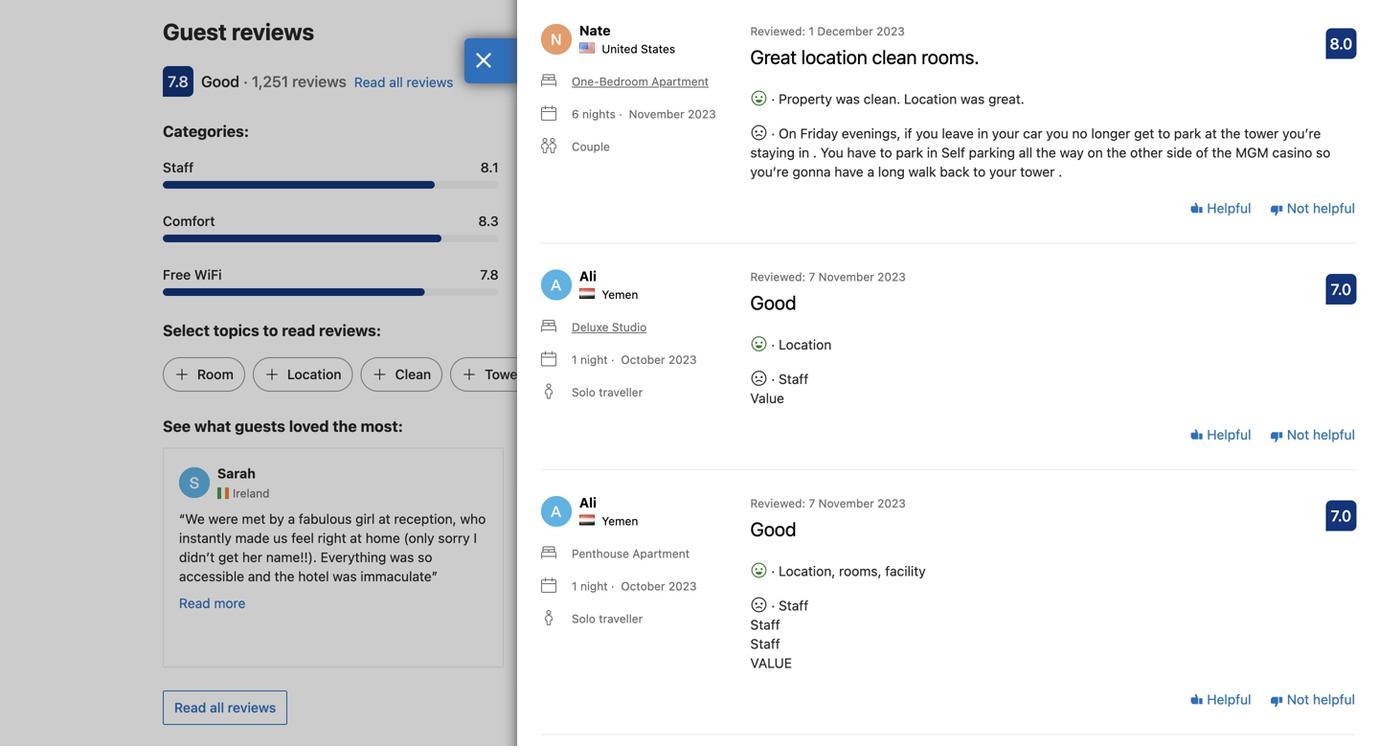 Task type: describe. For each thing, give the bounding box(es) containing it.
· up value
[[768, 371, 779, 387]]

i
[[474, 530, 477, 546]]

and inside " we were met by a fabulous girl at reception, who instantly made us feel right at home (only sorry i didn't get her name!!). everything was so accessible and the hotel was immaculate
[[248, 568, 271, 584]]

guests
[[235, 417, 285, 435]]

rooms.
[[922, 45, 979, 68]]

nate
[[580, 22, 611, 38]]

us
[[273, 530, 288, 546]]

everything
[[321, 549, 386, 565]]

in left self
[[927, 144, 938, 160]]

they
[[661, 530, 688, 546]]

good for · location
[[750, 291, 796, 314]]

apartment
[[652, 75, 709, 88]]

deluxe studio link
[[541, 318, 647, 336]]

1 vertical spatial have
[[835, 164, 864, 179]]

read more for get
[[179, 595, 246, 611]]

traveller for staff
[[599, 612, 643, 625]]

2 horizontal spatial location
[[904, 91, 957, 107]]

scored 7.0 element for location
[[1326, 274, 1357, 304]]

reviewed: for property
[[750, 24, 806, 38]]

available
[[892, 568, 946, 584]]

2 not helpful button from the top
[[1270, 425, 1355, 445]]

at inside on friday evenings, if you leave in your car you no longer get to park at the tower you're staying in . you have to park in self parking all the way on the other side of the mgm casino so you're gonna have a long walk back to your tower .
[[1205, 125, 1217, 141]]

on
[[779, 125, 797, 141]]

guest reviews element
[[163, 16, 1092, 47]]

helpful button for clean.
[[1190, 199, 1251, 218]]

" for so
[[432, 568, 438, 584]]

united kingdom
[[589, 487, 676, 500]]

fabulous
[[299, 511, 352, 527]]

categories:
[[163, 122, 249, 140]]

1 vertical spatial tower
[[1020, 164, 1055, 179]]

in
[[892, 549, 903, 565]]

we
[[185, 511, 205, 527]]

and up check
[[750, 511, 773, 527]]

read all reviews inside button
[[174, 700, 276, 715]]

1 vertical spatial you're
[[750, 164, 789, 179]]

leave
[[942, 125, 974, 141]]

feel
[[291, 530, 314, 546]]

name!!).
[[266, 549, 317, 565]]

1 vertical spatial your
[[989, 164, 1017, 179]]

reviews:
[[319, 321, 381, 339]]

staff value
[[750, 371, 809, 406]]

" we were met by a fabulous girl at reception, who instantly made us feel right at home (only sorry i didn't get her name!!). everything was so accessible and the hotel was immaculate
[[179, 511, 486, 584]]

traveller for value
[[599, 385, 643, 399]]

see
[[163, 417, 191, 435]]

what
[[194, 417, 231, 435]]

so inside on friday evenings, if you leave in your car you no longer get to park at the tower you're staying in . you have to park in self parking all the way on the other side of the mgm casino so you're gonna have a long walk back to your tower .
[[1316, 144, 1331, 160]]

united states
[[602, 42, 675, 55]]

in up gonna
[[799, 144, 810, 160]]

helpful button for facility
[[1190, 690, 1251, 709]]

towel
[[485, 366, 521, 382]]

clean for clean
[[395, 366, 431, 382]]

6
[[572, 107, 579, 121]]

· left property
[[771, 91, 775, 107]]

rooms
[[936, 511, 975, 527]]

not helpful button for facility
[[1270, 690, 1355, 709]]

· location
[[768, 337, 832, 352]]

right
[[318, 530, 346, 546]]

most:
[[361, 417, 403, 435]]

get inside on friday evenings, if you leave in your car you no longer get to park at the tower you're staying in . you have to park in self parking all the way on the other side of the mgm casino so you're gonna have a long walk back to your tower .
[[1134, 125, 1155, 141]]

itskovich
[[930, 466, 990, 481]]

casino
[[1272, 144, 1313, 160]]

one-bedroom apartment link
[[541, 73, 709, 90]]

value
[[750, 655, 792, 671]]

emailed
[[692, 530, 740, 546]]

0 horizontal spatial park
[[896, 144, 923, 160]]

(only
[[404, 530, 434, 546]]

review categories element
[[163, 120, 249, 143]]

all inside on friday evenings, if you leave in your car you no longer get to park at the tower you're staying in . you have to park in self parking all the way on the other side of the mgm casino so you're gonna have a long walk back to your tower .
[[1019, 144, 1033, 160]]

free wifi
[[163, 267, 222, 282]]

0 vertical spatial great
[[750, 45, 797, 68]]

book
[[535, 568, 566, 584]]

united for united kingdom
[[589, 487, 625, 500]]

select
[[163, 321, 210, 339]]

states
[[641, 42, 675, 55]]

0 vertical spatial november
[[629, 107, 685, 121]]

good for · location, rooms, facility
[[750, 518, 796, 540]]

8.5
[[1196, 213, 1216, 229]]

guest reviews
[[163, 18, 314, 45]]

no
[[1072, 125, 1088, 141]]

not for facility
[[1287, 692, 1310, 708]]

the left "mgm"
[[1212, 144, 1232, 160]]

immaculate
[[361, 568, 432, 584]]

to up side
[[1158, 125, 1171, 141]]

parking
[[969, 144, 1015, 160]]

2 you from the left
[[1046, 125, 1069, 141]]

stay
[[632, 530, 657, 546]]

october for staff staff staff value
[[621, 579, 665, 593]]

solo traveller for value
[[572, 385, 643, 399]]

0 vertical spatial good
[[201, 72, 240, 90]]

1 vertical spatial at
[[379, 511, 391, 527]]

0 horizontal spatial 7.8
[[168, 72, 189, 90]]

united for united states
[[602, 42, 638, 55]]

clean.
[[864, 91, 901, 107]]

to up long
[[880, 144, 892, 160]]

this is a carousel with rotating slides. it displays featured reviews of the property. use next and previous buttons to navigate. region
[[148, 440, 1232, 675]]

" for " we were met by a fabulous girl at reception, who instantly made us feel right at home (only sorry i didn't get her name!!). everything was so accessible and the hotel was immaculate
[[179, 511, 185, 527]]

1 vertical spatial 7.8
[[480, 267, 499, 282]]

1 vertical spatial location
[[779, 337, 832, 352]]

communication
[[569, 511, 663, 527]]

made
[[235, 530, 270, 546]]

if
[[905, 125, 912, 141]]

again
[[570, 568, 603, 584]]

comfort
[[163, 213, 215, 229]]

in inside " the communication was amazing and throughout our stay they emailed to check in and always gave swift replies. wouldn't hesitate to book again and really really impressed.
[[800, 530, 811, 546]]

6 nights · november 2023
[[572, 107, 716, 121]]

close image
[[475, 53, 492, 68]]

8.2
[[837, 159, 858, 175]]

not for clean.
[[1287, 200, 1310, 216]]

to left read
[[263, 321, 278, 339]]

were
[[208, 511, 238, 527]]

read more button for get
[[179, 594, 246, 613]]

0 horizontal spatial .
[[813, 144, 817, 160]]

impressed.
[[707, 568, 773, 584]]

was down "everything"
[[333, 568, 357, 584]]

evenings,
[[842, 125, 901, 141]]

on friday evenings, if you leave in your car you no longer get to park at the tower you're staying in . you have to park in self parking all the way on the other side of the mgm casino so you're gonna have a long walk back to your tower .
[[750, 125, 1331, 179]]

7 for location,
[[809, 496, 815, 510]]

deluxe
[[572, 320, 609, 334]]

met
[[242, 511, 266, 527]]

8.1
[[481, 159, 499, 175]]

room
[[197, 366, 234, 382]]

2 vertical spatial at
[[350, 530, 362, 546]]

by
[[269, 511, 284, 527]]

topics
[[213, 321, 259, 339]]

hotel
[[298, 568, 329, 584]]

· left 1,251
[[243, 72, 248, 90]]

staying
[[750, 144, 795, 160]]

was left clean. at the right of page
[[836, 91, 860, 107]]

scored 8.0 element
[[1326, 28, 1357, 59]]

· down deluxe studio
[[611, 353, 615, 366]]

loved
[[289, 417, 329, 435]]

deluxe studio
[[572, 320, 647, 334]]

8.4
[[1196, 159, 1216, 175]]

the right loved
[[333, 417, 357, 435]]

ali for staff value
[[580, 268, 597, 284]]

0 vertical spatial 1
[[809, 24, 814, 38]]

" for impressed.
[[773, 568, 779, 584]]

the up "mgm"
[[1221, 125, 1241, 141]]

home
[[366, 530, 400, 546]]

0 vertical spatial have
[[847, 144, 876, 160]]

clean
[[872, 45, 917, 68]]

1 horizontal spatial all
[[389, 74, 403, 90]]

· property was clean. location was great.
[[768, 91, 1025, 107]]

1 night · october 2023 for staff staff staff value
[[572, 579, 697, 593]]

1 horizontal spatial tower
[[1244, 125, 1279, 141]]

1 horizontal spatial read all reviews
[[354, 74, 453, 90]]

1 horizontal spatial .
[[1059, 164, 1062, 179]]

solo for staff
[[572, 612, 596, 625]]

8.3
[[478, 213, 499, 229]]

mgm
[[1236, 144, 1269, 160]]

rated good element
[[201, 72, 240, 90]]

scored 7.0 element for location, rooms, facility
[[1326, 500, 1357, 531]]

select topics to read reviews:
[[163, 321, 381, 339]]

1 horizontal spatial park
[[1174, 125, 1202, 141]]

free
[[163, 267, 191, 282]]



Task type: vqa. For each thing, say whether or not it's contained in the screenshot.
1st "Not"
yes



Task type: locate. For each thing, give the bounding box(es) containing it.
3 helpful from the top
[[1313, 692, 1355, 708]]

2 7.0 from the top
[[1331, 507, 1352, 525]]

november up · location, rooms, facility
[[819, 496, 874, 510]]

in up the parking
[[978, 125, 989, 141]]

7.0 for location, rooms, facility
[[1331, 507, 1352, 525]]

1 " from the left
[[432, 568, 438, 584]]

1 vertical spatial location
[[930, 530, 979, 546]]

1 vertical spatial get
[[218, 549, 239, 565]]

0 vertical spatial 7
[[809, 270, 815, 283]]

to left check
[[744, 530, 756, 546]]

great.
[[989, 91, 1025, 107]]

2 really from the left
[[670, 568, 703, 584]]

0 horizontal spatial read more
[[179, 595, 246, 611]]

all inside button
[[210, 700, 224, 715]]

great up property
[[750, 45, 797, 68]]

1 for · location, rooms, facility
[[572, 579, 577, 593]]

great up in
[[892, 530, 926, 546]]

read more for book
[[535, 595, 602, 611]]

ireland image
[[217, 487, 229, 499]]

1 for · location
[[572, 353, 577, 366]]

2 not from the top
[[1287, 427, 1310, 443]]

2 night from the top
[[580, 579, 608, 593]]

1 night · october 2023 down 'swift'
[[572, 579, 697, 593]]

november up the · location
[[819, 270, 874, 283]]

location inside clean rooms great location in the central of  the strip available buffe for 27$
[[930, 530, 979, 546]]

0 horizontal spatial really
[[634, 568, 667, 584]]

reception,
[[394, 511, 457, 527]]

side
[[1167, 144, 1192, 160]]

2 reviewed: from the top
[[750, 270, 806, 283]]

for
[[986, 568, 1003, 584]]

replies.
[[647, 549, 692, 565]]

get inside " we were met by a fabulous girl at reception, who instantly made us feel right at home (only sorry i didn't get her name!!). everything was so accessible and the hotel was immaculate
[[218, 549, 239, 565]]

have down evenings, on the top of the page
[[847, 144, 876, 160]]

clean rooms great location in the central of  the strip available buffe for 27$
[[892, 511, 1053, 584]]

" inside " the communication was amazing and throughout our stay they emailed to check in and always gave swift replies. wouldn't hesitate to book again and really really impressed.
[[535, 511, 541, 527]]

1 vertical spatial solo
[[572, 612, 596, 625]]

0 vertical spatial helpful button
[[1190, 199, 1251, 218]]

0 horizontal spatial you
[[916, 125, 938, 141]]

good
[[201, 72, 240, 90], [750, 291, 796, 314], [750, 518, 796, 540]]

reviews inside button
[[228, 700, 276, 715]]

back
[[940, 164, 970, 179]]

1 vertical spatial clean
[[897, 511, 932, 527]]

staff for staff staff staff value
[[779, 598, 809, 613]]

not helpful button
[[1270, 199, 1355, 218], [1270, 425, 1355, 445], [1270, 690, 1355, 709]]

7.0
[[1331, 280, 1352, 298], [1331, 507, 1352, 525]]

traveller down view
[[599, 385, 643, 399]]

was left great.
[[961, 91, 985, 107]]

read more button
[[179, 594, 246, 613], [535, 594, 602, 613]]

united
[[602, 42, 638, 55], [589, 487, 625, 500]]

3 reviewed: from the top
[[750, 496, 806, 510]]

2 reviewed: 7 november 2023 from the top
[[750, 496, 906, 510]]

united inside this is a carousel with rotating slides. it displays featured reviews of the property. use next and previous buttons to navigate. region
[[589, 487, 625, 500]]

1 horizontal spatial "
[[773, 568, 779, 584]]

more down accessible
[[214, 595, 246, 611]]

0 vertical spatial of
[[1196, 144, 1209, 160]]

solo for value
[[572, 385, 596, 399]]

the up for
[[993, 549, 1013, 565]]

· right the nights
[[619, 107, 622, 121]]

good right the scored 7.8 element
[[201, 72, 240, 90]]

1 read more from the left
[[179, 595, 246, 611]]

clean inside clean rooms great location in the central of  the strip available buffe for 27$
[[897, 511, 932, 527]]

1 horizontal spatial really
[[670, 568, 703, 584]]

of up for
[[977, 549, 989, 565]]

1 horizontal spatial location
[[930, 530, 979, 546]]

2 solo traveller from the top
[[572, 612, 643, 625]]

0 vertical spatial not helpful button
[[1270, 199, 1355, 218]]

your
[[992, 125, 1020, 141], [989, 164, 1017, 179]]

1 vertical spatial helpful button
[[1190, 425, 1251, 445]]

" the communication was amazing and throughout our stay they emailed to check in and always gave swift replies. wouldn't hesitate to book again and really really impressed.
[[535, 511, 838, 584]]

free wifi 7.8 meter
[[163, 288, 499, 296]]

who
[[460, 511, 486, 527]]

read all reviews button
[[163, 691, 288, 725]]

you
[[821, 144, 844, 160]]

was
[[836, 91, 860, 107], [961, 91, 985, 107], [667, 511, 691, 527], [390, 549, 414, 565], [333, 568, 357, 584]]

8.0
[[1330, 34, 1353, 53]]

1 helpful button from the top
[[1190, 199, 1251, 218]]

" down 'hesitate' on the right bottom of page
[[773, 568, 779, 584]]

in
[[978, 125, 989, 141], [799, 144, 810, 160], [927, 144, 938, 160], [800, 530, 811, 546]]

7.0 for location
[[1331, 280, 1352, 298]]

night
[[580, 353, 608, 366], [580, 579, 608, 593]]

1 not helpful from the top
[[1284, 200, 1355, 216]]

location,
[[779, 563, 836, 579]]

yemen up studio
[[602, 288, 638, 301]]

1 reviewed: from the top
[[750, 24, 806, 38]]

1 reviewed: 7 november 2023 from the top
[[750, 270, 906, 283]]

0 vertical spatial scored 7.0 element
[[1326, 274, 1357, 304]]

1 vertical spatial helpful
[[1204, 427, 1251, 443]]

" up throughout
[[535, 511, 541, 527]]

kingdom
[[628, 487, 676, 500]]

· up staying
[[768, 125, 779, 141]]

so right casino
[[1316, 144, 1331, 160]]

1 helpful from the top
[[1204, 200, 1251, 216]]

1 horizontal spatial get
[[1134, 125, 1155, 141]]

ali for staff staff staff value
[[580, 495, 597, 510]]

1 7.0 from the top
[[1331, 280, 1352, 298]]

location
[[904, 91, 957, 107], [779, 337, 832, 352], [287, 366, 342, 382]]

2 more from the left
[[570, 595, 602, 611]]

2 vertical spatial november
[[819, 496, 874, 510]]

great
[[750, 45, 797, 68], [892, 530, 926, 546]]

7
[[809, 270, 815, 283], [809, 496, 815, 510]]

0 vertical spatial not helpful
[[1284, 200, 1355, 216]]

1 vertical spatial .
[[1059, 164, 1062, 179]]

1 you from the left
[[916, 125, 938, 141]]

solo down view
[[572, 385, 596, 399]]

3 helpful button from the top
[[1190, 690, 1251, 709]]

strip
[[1016, 549, 1053, 565]]

october down studio
[[621, 353, 665, 366]]

0 horizontal spatial more
[[214, 595, 246, 611]]

clean up most:
[[395, 366, 431, 382]]

bedroom
[[599, 75, 648, 88]]

1 solo traveller from the top
[[572, 385, 643, 399]]

1 horizontal spatial read more
[[535, 595, 602, 611]]

more down again
[[570, 595, 602, 611]]

good · 1,251 reviews
[[201, 72, 347, 90]]

guest
[[163, 18, 227, 45]]

get left her
[[218, 549, 239, 565]]

park up side
[[1174, 125, 1202, 141]]

was up they
[[667, 511, 691, 527]]

1 vertical spatial not helpful button
[[1270, 425, 1355, 445]]

other
[[1130, 144, 1163, 160]]

1 vertical spatial yemen
[[602, 514, 638, 528]]

0 vertical spatial reviewed:
[[750, 24, 806, 38]]

1 october from the top
[[621, 353, 665, 366]]

1 horizontal spatial of
[[1196, 144, 1209, 160]]

0 vertical spatial helpful
[[1313, 200, 1355, 216]]

0 horizontal spatial get
[[218, 549, 239, 565]]

0 horizontal spatial "
[[179, 511, 185, 527]]

0 vertical spatial you're
[[1283, 125, 1321, 141]]

a inside " we were met by a fabulous girl at reception, who instantly made us feel right at home (only sorry i didn't get her name!!). everything was so accessible and the hotel was immaculate
[[288, 511, 295, 527]]

staff inside staff value
[[779, 371, 809, 387]]

0 horizontal spatial clean
[[395, 366, 431, 382]]

november for location,
[[819, 496, 874, 510]]

didn't
[[179, 549, 215, 565]]

2 helpful from the top
[[1204, 427, 1251, 443]]

and down her
[[248, 568, 271, 584]]

7.8 down "8.3"
[[480, 267, 499, 282]]

2 traveller from the top
[[599, 612, 643, 625]]

read more down accessible
[[179, 595, 246, 611]]

location up staff value
[[779, 337, 832, 352]]

1 vertical spatial 7
[[809, 496, 815, 510]]

2 not helpful from the top
[[1284, 427, 1355, 443]]

location down rooms at the right bottom of page
[[930, 530, 979, 546]]

2 scored 7.0 element from the top
[[1326, 500, 1357, 531]]

1 vertical spatial good
[[750, 291, 796, 314]]

reviewed: for location
[[750, 270, 806, 283]]

reviewed: 7 november 2023 for location
[[750, 270, 906, 283]]

1 " from the left
[[179, 511, 185, 527]]

0 vertical spatial your
[[992, 125, 1020, 141]]

november
[[629, 107, 685, 121], [819, 270, 874, 283], [819, 496, 874, 510]]

0 vertical spatial traveller
[[599, 385, 643, 399]]

1 horizontal spatial great
[[892, 530, 926, 546]]

solo down again
[[572, 612, 596, 625]]

1 horizontal spatial you
[[1046, 125, 1069, 141]]

2 october from the top
[[621, 579, 665, 593]]

0 horizontal spatial location
[[801, 45, 868, 68]]

value
[[750, 390, 784, 406]]

staff for staff value
[[779, 371, 809, 387]]

.
[[813, 144, 817, 160], [1059, 164, 1062, 179]]

1 vertical spatial 1
[[572, 353, 577, 366]]

staff staff staff value
[[750, 598, 809, 671]]

tower down car
[[1020, 164, 1055, 179]]

self
[[941, 144, 965, 160]]

3 helpful from the top
[[1204, 692, 1251, 708]]

· up staff value
[[771, 337, 775, 352]]

1 horizontal spatial 7.8
[[480, 267, 499, 282]]

0 vertical spatial 1 night · october 2023
[[572, 353, 697, 366]]

the right in
[[907, 549, 927, 565]]

2 7 from the top
[[809, 496, 815, 510]]

a left long
[[867, 164, 875, 179]]

0 vertical spatial solo traveller
[[572, 385, 643, 399]]

girl
[[355, 511, 375, 527]]

2 vertical spatial not helpful button
[[1270, 690, 1355, 709]]

not
[[1287, 200, 1310, 216], [1287, 427, 1310, 443], [1287, 692, 1310, 708]]

october for staff value
[[621, 353, 665, 366]]

3 not from the top
[[1287, 692, 1310, 708]]

" down (only
[[432, 568, 438, 584]]

2 vertical spatial reviewed:
[[750, 496, 806, 510]]

location up if
[[904, 91, 957, 107]]

staff 8.1 meter
[[163, 181, 499, 189]]

in right check
[[800, 530, 811, 546]]

2 vertical spatial helpful
[[1204, 692, 1251, 708]]

helpful
[[1313, 200, 1355, 216], [1313, 427, 1355, 443], [1313, 692, 1355, 708]]

helpful for facility
[[1204, 692, 1251, 708]]

2 horizontal spatial all
[[1019, 144, 1033, 160]]

1 vertical spatial traveller
[[599, 612, 643, 625]]

" for " the communication was amazing and throughout our stay they emailed to check in and always gave swift replies. wouldn't hesitate to book again and really really impressed.
[[535, 511, 541, 527]]

get up other
[[1134, 125, 1155, 141]]

0 vertical spatial .
[[813, 144, 817, 160]]

2 " from the left
[[773, 568, 779, 584]]

0 horizontal spatial location
[[287, 366, 342, 382]]

the down car
[[1036, 144, 1056, 160]]

yemen
[[602, 288, 638, 301], [602, 514, 638, 528]]

was inside " the communication was amazing and throughout our stay they emailed to check in and always gave swift replies. wouldn't hesitate to book again and really really impressed.
[[667, 511, 691, 527]]

not helpful button for clean.
[[1270, 199, 1355, 218]]

so inside " we were met by a fabulous girl at reception, who instantly made us feel right at home (only sorry i didn't get her name!!). everything was so accessible and the hotel was immaculate
[[418, 549, 432, 565]]

reviewed: for location,
[[750, 496, 806, 510]]

1 read more button from the left
[[179, 594, 246, 613]]

a inside on friday evenings, if you leave in your car you no longer get to park at the tower you're staying in . you have to park in self parking all the way on the other side of the mgm casino so you're gonna have a long walk back to your tower .
[[867, 164, 875, 179]]

2 horizontal spatial at
[[1205, 125, 1217, 141]]

2 read more from the left
[[535, 595, 602, 611]]

1 night · october 2023 down studio
[[572, 353, 697, 366]]

buffe
[[950, 568, 983, 584]]

1 really from the left
[[634, 568, 667, 584]]

0 vertical spatial night
[[580, 353, 608, 366]]

0 vertical spatial at
[[1205, 125, 1217, 141]]

1 up view
[[572, 353, 577, 366]]

you
[[916, 125, 938, 141], [1046, 125, 1069, 141]]

1 vertical spatial night
[[580, 579, 608, 593]]

solo traveller for staff
[[572, 612, 643, 625]]

scored 7.8 element
[[163, 66, 193, 97]]

and down 'swift'
[[607, 568, 630, 584]]

2 read more button from the left
[[535, 594, 602, 613]]

gonna
[[793, 164, 831, 179]]

november down one-bedroom apartment
[[629, 107, 685, 121]]

1 vertical spatial united
[[589, 487, 625, 500]]

2 vertical spatial location
[[287, 366, 342, 382]]

reviewed: up check
[[750, 496, 806, 510]]

you left no
[[1046, 125, 1069, 141]]

yemen for staff staff staff value
[[602, 514, 638, 528]]

property
[[779, 91, 832, 107]]

staff for staff
[[163, 159, 194, 175]]

of right side
[[1196, 144, 1209, 160]]

car
[[1023, 125, 1043, 141]]

1 night from the top
[[580, 353, 608, 366]]

1 horizontal spatial more
[[570, 595, 602, 611]]

november for location
[[819, 270, 874, 283]]

the
[[541, 511, 565, 527]]

0 horizontal spatial you're
[[750, 164, 789, 179]]

louise
[[574, 466, 617, 481]]

nights
[[582, 107, 616, 121]]

comfort 8.3 meter
[[163, 235, 499, 242]]

0 horizontal spatial all
[[210, 700, 224, 715]]

2 vertical spatial all
[[210, 700, 224, 715]]

2 solo from the top
[[572, 612, 596, 625]]

sorry
[[438, 530, 470, 546]]

0 vertical spatial all
[[389, 74, 403, 90]]

of inside clean rooms great location in the central of  the strip available buffe for 27$
[[977, 549, 989, 565]]

1 vertical spatial november
[[819, 270, 874, 283]]

2 vertical spatial good
[[750, 518, 796, 540]]

1 horizontal spatial a
[[867, 164, 875, 179]]

more for her
[[214, 595, 246, 611]]

solo traveller down view
[[572, 385, 643, 399]]

0 horizontal spatial read more button
[[179, 594, 246, 613]]

ali
[[580, 268, 597, 284], [580, 495, 597, 510]]

tower up "mgm"
[[1244, 125, 1279, 141]]

1 horizontal spatial read more button
[[535, 594, 602, 613]]

the inside " we were met by a fabulous girl at reception, who instantly made us feel right at home (only sorry i didn't get her name!!). everything was so accessible and the hotel was immaculate
[[275, 568, 295, 584]]

swift
[[613, 549, 643, 565]]

1 7 from the top
[[809, 270, 815, 283]]

reviewed:
[[750, 24, 806, 38], [750, 270, 806, 283], [750, 496, 806, 510]]

clean for clean rooms great location in the central of  the strip available buffe for 27$
[[897, 511, 932, 527]]

1 night · october 2023 for staff value
[[572, 353, 697, 366]]

read more button down accessible
[[179, 594, 246, 613]]

0 horizontal spatial of
[[977, 549, 989, 565]]

1 1 night · october 2023 from the top
[[572, 353, 697, 366]]

1 right book
[[572, 579, 577, 593]]

· down check
[[771, 563, 775, 579]]

you're down staying
[[750, 164, 789, 179]]

united down 'nate'
[[602, 42, 638, 55]]

0 horizontal spatial at
[[350, 530, 362, 546]]

read
[[282, 321, 315, 339]]

your down the parking
[[989, 164, 1017, 179]]

to down the parking
[[973, 164, 986, 179]]

the down name!!).
[[275, 568, 295, 584]]

1 more from the left
[[214, 595, 246, 611]]

1 left the december
[[809, 24, 814, 38]]

so down (only
[[418, 549, 432, 565]]

night for staff value
[[580, 353, 608, 366]]

helpful
[[1204, 200, 1251, 216], [1204, 427, 1251, 443], [1204, 692, 1251, 708]]

1 traveller from the top
[[599, 385, 643, 399]]

· right again
[[611, 579, 615, 593]]

0 vertical spatial ali
[[580, 268, 597, 284]]

2 vertical spatial not
[[1287, 692, 1310, 708]]

your up the parking
[[992, 125, 1020, 141]]

1 vertical spatial a
[[288, 511, 295, 527]]

·
[[243, 72, 248, 90], [771, 91, 775, 107], [619, 107, 622, 121], [768, 125, 779, 141], [771, 337, 775, 352], [611, 353, 615, 366], [768, 371, 779, 387], [771, 563, 775, 579], [611, 579, 615, 593], [768, 598, 779, 613]]

you're up casino
[[1283, 125, 1321, 141]]

0 vertical spatial location
[[801, 45, 868, 68]]

1 helpful from the top
[[1313, 200, 1355, 216]]

0 vertical spatial october
[[621, 353, 665, 366]]

night for staff staff staff value
[[580, 579, 608, 593]]

7 for location
[[809, 270, 815, 283]]

1 vertical spatial solo traveller
[[572, 612, 643, 625]]

instantly
[[179, 530, 232, 546]]

2 helpful button from the top
[[1190, 425, 1251, 445]]

2 yemen from the top
[[602, 514, 638, 528]]

you right if
[[916, 125, 938, 141]]

2 " from the left
[[535, 511, 541, 527]]

hesitate
[[754, 549, 803, 565]]

amazing
[[695, 511, 747, 527]]

7.8 left rated good element
[[168, 72, 189, 90]]

october down 'swift'
[[621, 579, 665, 593]]

1 vertical spatial not
[[1287, 427, 1310, 443]]

park down if
[[896, 144, 923, 160]]

read inside button
[[174, 700, 206, 715]]

1 yemen from the top
[[602, 288, 638, 301]]

and up location,
[[815, 530, 838, 546]]

2 1 night · october 2023 from the top
[[572, 579, 697, 593]]

2 helpful from the top
[[1313, 427, 1355, 443]]

reviewed: 7 november 2023 up check
[[750, 496, 906, 510]]

not helpful for facility
[[1284, 692, 1355, 708]]

7 up location,
[[809, 496, 815, 510]]

1 horizontal spatial location
[[779, 337, 832, 352]]

helpful for clean.
[[1313, 200, 1355, 216]]

united kingdom image
[[574, 487, 585, 499]]

1 scored 7.0 element from the top
[[1326, 274, 1357, 304]]

1 vertical spatial reviewed: 7 november 2023
[[750, 496, 906, 510]]

1 vertical spatial october
[[621, 579, 665, 593]]

at up home
[[379, 511, 391, 527]]

one-bedroom apartment
[[572, 75, 709, 88]]

" inside " we were met by a fabulous girl at reception, who instantly made us feel right at home (only sorry i didn't get her name!!). everything was so accessible and the hotel was immaculate
[[179, 511, 185, 527]]

1 not helpful button from the top
[[1270, 199, 1355, 218]]

· down impressed.
[[768, 598, 779, 613]]

rooms,
[[839, 563, 882, 579]]

1 vertical spatial park
[[896, 144, 923, 160]]

was up immaculate
[[390, 549, 414, 565]]

helpful button
[[1190, 199, 1251, 218], [1190, 425, 1251, 445], [1190, 690, 1251, 709]]

at up "everything"
[[350, 530, 362, 546]]

1 vertical spatial of
[[977, 549, 989, 565]]

more for again
[[570, 595, 602, 611]]

1 horizontal spatial clean
[[897, 511, 932, 527]]

2 ali from the top
[[580, 495, 597, 510]]

3 not helpful button from the top
[[1270, 690, 1355, 709]]

you're
[[1283, 125, 1321, 141], [750, 164, 789, 179]]

0 horizontal spatial so
[[418, 549, 432, 565]]

walk
[[909, 164, 936, 179]]

solo traveller down again
[[572, 612, 643, 625]]

great location clean rooms.
[[750, 45, 979, 68]]

scored 7.0 element
[[1326, 274, 1357, 304], [1326, 500, 1357, 531]]

1 ali from the top
[[580, 268, 597, 284]]

. down way
[[1059, 164, 1062, 179]]

3 not helpful from the top
[[1284, 692, 1355, 708]]

not helpful for clean.
[[1284, 200, 1355, 216]]

1 vertical spatial scored 7.0 element
[[1326, 500, 1357, 531]]

longer
[[1091, 125, 1131, 141]]

1 horizontal spatial you're
[[1283, 125, 1321, 141]]

the down "longer"
[[1107, 144, 1127, 160]]

read more down book
[[535, 595, 602, 611]]

yemen for staff value
[[602, 288, 638, 301]]

the
[[1221, 125, 1241, 141], [1036, 144, 1056, 160], [1107, 144, 1127, 160], [1212, 144, 1232, 160], [333, 417, 357, 435], [907, 549, 927, 565], [993, 549, 1013, 565], [275, 568, 295, 584]]

2 vertical spatial 1
[[572, 579, 577, 593]]

27$
[[1007, 568, 1031, 584]]

0 vertical spatial park
[[1174, 125, 1202, 141]]

" up instantly
[[179, 511, 185, 527]]

long
[[878, 164, 905, 179]]

central
[[930, 549, 973, 565]]

helpful for clean.
[[1204, 200, 1251, 216]]

0 vertical spatial read all reviews
[[354, 74, 453, 90]]

1 solo from the top
[[572, 385, 596, 399]]

1 vertical spatial read all reviews
[[174, 700, 276, 715]]

great inside clean rooms great location in the central of  the strip available buffe for 27$
[[892, 530, 926, 546]]

clean
[[395, 366, 431, 382], [897, 511, 932, 527]]

more
[[214, 595, 246, 611], [570, 595, 602, 611]]

read more button down book
[[535, 594, 602, 613]]

ireland
[[233, 487, 270, 500]]

location down read
[[287, 366, 342, 382]]

1 vertical spatial 7.0
[[1331, 507, 1352, 525]]

0 vertical spatial solo
[[572, 385, 596, 399]]

helpful for facility
[[1313, 692, 1355, 708]]

to right 'hesitate' on the right bottom of page
[[807, 549, 820, 565]]

7 up the · location
[[809, 270, 815, 283]]

ali down the "louise"
[[580, 495, 597, 510]]

good up 'hesitate' on the right bottom of page
[[750, 518, 796, 540]]

at up 8.4
[[1205, 125, 1217, 141]]

"
[[432, 568, 438, 584], [773, 568, 779, 584]]

1
[[809, 24, 814, 38], [572, 353, 577, 366], [572, 579, 577, 593]]

0 vertical spatial 7.8
[[168, 72, 189, 90]]

of inside on friday evenings, if you leave in your car you no longer get to park at the tower you're staying in . you have to park in self parking all the way on the other side of the mgm casino so you're gonna have a long walk back to your tower .
[[1196, 144, 1209, 160]]

sarah
[[217, 466, 256, 481]]

reviewed: 7 november 2023 for location,
[[750, 496, 906, 510]]

really
[[634, 568, 667, 584], [670, 568, 703, 584]]

our
[[608, 530, 628, 546]]

friday
[[800, 125, 838, 141]]

read more button for book
[[535, 594, 602, 613]]

good up the · location
[[750, 291, 796, 314]]

0 horizontal spatial "
[[432, 568, 438, 584]]

location down reviewed: 1 december 2023
[[801, 45, 868, 68]]

1 not from the top
[[1287, 200, 1310, 216]]



